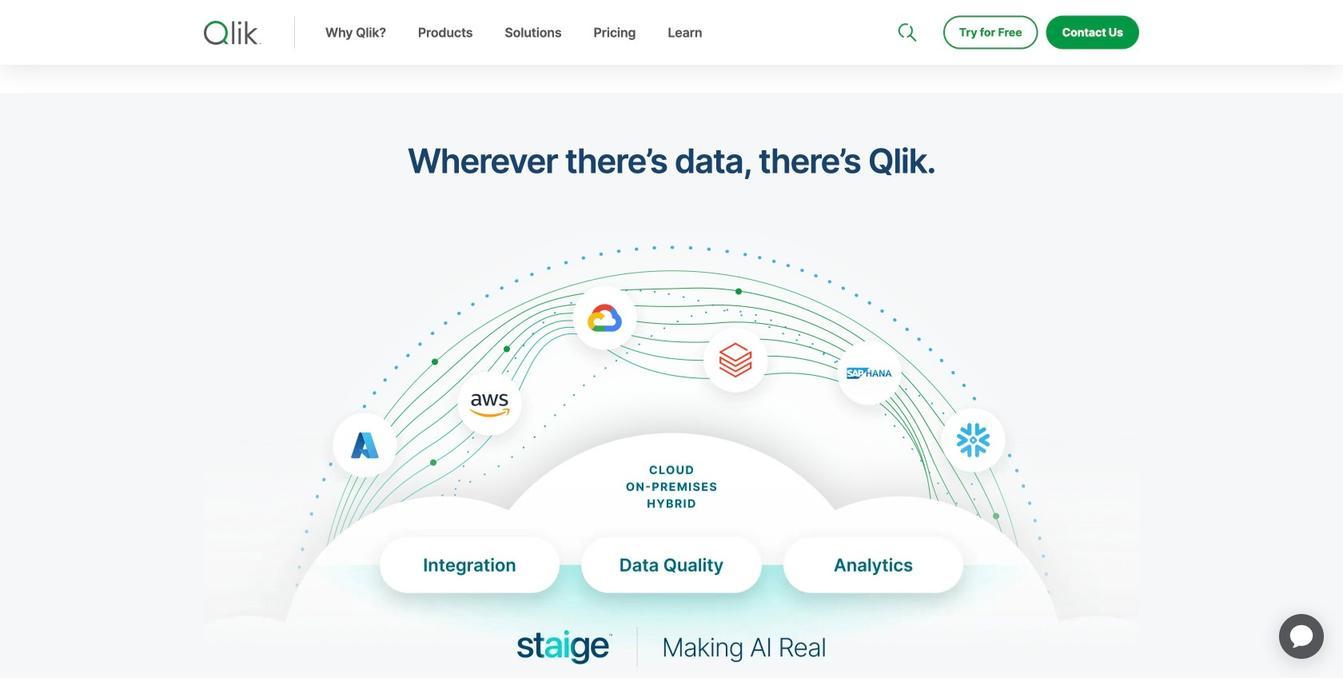 Task type: describe. For each thing, give the bounding box(es) containing it.
2 data integration platform  - qlik image from the top
[[204, 355, 1140, 678]]

support image
[[900, 0, 913, 13]]

1 data integration platform  - qlik image from the top
[[204, 231, 1140, 678]]



Task type: vqa. For each thing, say whether or not it's contained in the screenshot.
bottom analytics
no



Task type: locate. For each thing, give the bounding box(es) containing it.
application
[[1261, 595, 1344, 678]]

login image
[[1089, 0, 1102, 13]]

data integration platform  - qlik image
[[204, 231, 1140, 678], [204, 355, 1140, 678]]

qlik image
[[204, 21, 262, 45]]



